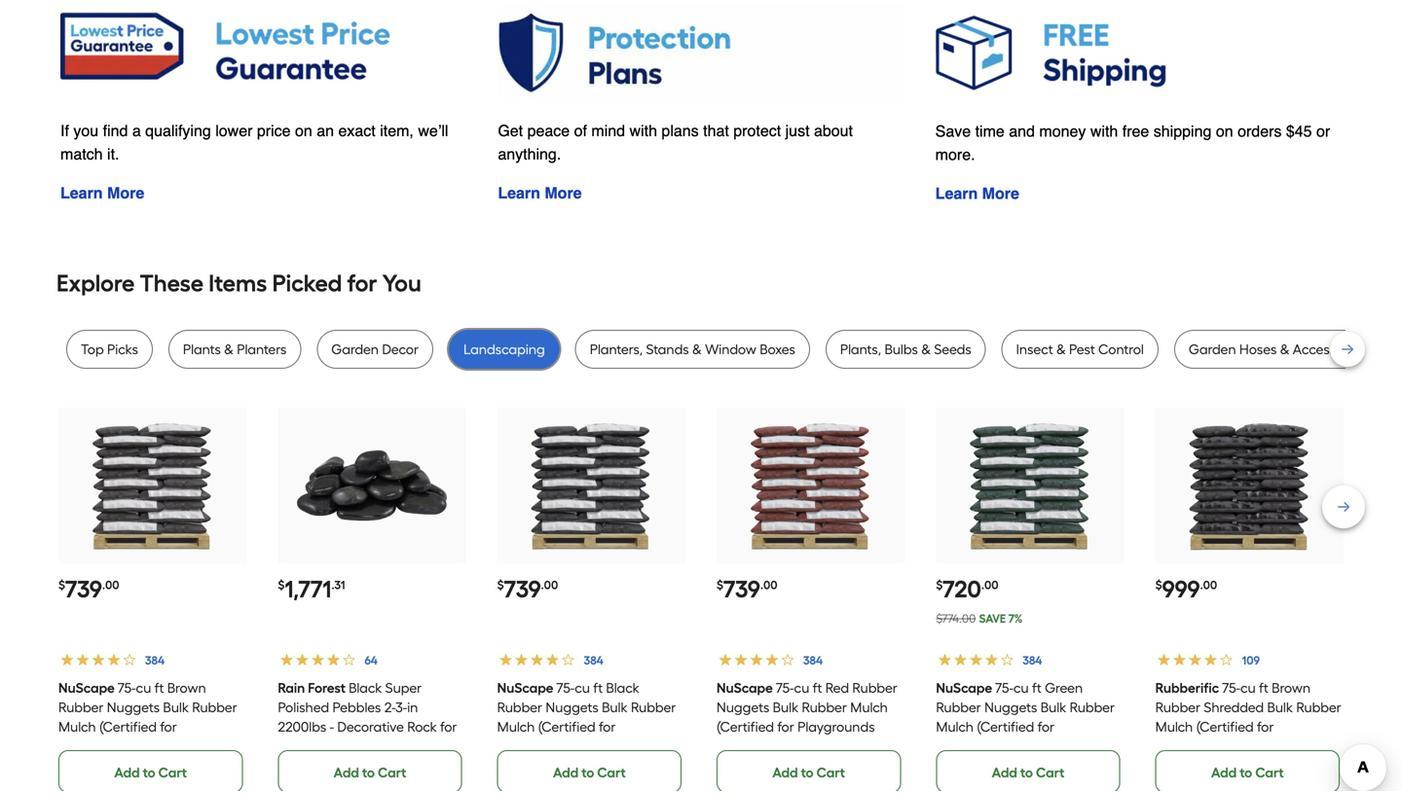 Task type: vqa. For each thing, say whether or not it's contained in the screenshot.
rightmost Landscaping
yes



Task type: describe. For each thing, give the bounding box(es) containing it.
of
[[574, 122, 587, 140]]

explore
[[56, 269, 135, 297]]

cu for 75-cu ft brown rubber nuggets bulk rubber mulch (certified for playgrounds ipema bulk mulch
[[136, 680, 151, 697]]

and
[[1009, 122, 1035, 140]]

planters, stands & window boxes
[[590, 341, 795, 358]]

3-
[[396, 700, 407, 716]]

hoses
[[1240, 341, 1277, 358]]

shredded
[[1204, 700, 1264, 716]]

720
[[943, 575, 981, 604]]

lowest price guarantee. image
[[60, 3, 467, 100]]

shipping
[[1154, 122, 1212, 140]]

decorative
[[337, 719, 404, 736]]

for for 75-cu ft green rubber nuggets bulk rubber mulch (certified for playgrounds ipema bulk mulch
[[1038, 719, 1055, 736]]

plans
[[662, 122, 699, 140]]

boxes
[[760, 341, 795, 358]]

garden decor
[[331, 341, 419, 358]]

to for 75-cu ft green rubber nuggets bulk rubber mulch (certified for playgrounds ipema bulk mulch
[[1020, 765, 1033, 782]]

playgrounds for 75-cu ft brown rubber shredded bulk rubber mulch (certified for playgrounds ipema bulk mulch
[[1155, 739, 1233, 755]]

$ 739 .00 for 75-cu ft red rubber nuggets bulk rubber mulch (certified for playgrounds ipema bulk mulch
[[717, 575, 778, 604]]

75-cu ft red rubber nuggets bulk rubber mulch (certified for playgrounds ipema bulk mulch
[[717, 680, 898, 755]]

1 horizontal spatial landscaping
[[463, 341, 545, 358]]

(certified for 75-cu ft brown rubber nuggets bulk rubber mulch (certified for playgrounds ipema bulk mulch
[[99, 719, 157, 736]]

learn more link for if you find a qualifying lower price on an exact item, we'll match it.
[[60, 184, 144, 202]]

mind
[[591, 122, 625, 140]]

size
[[307, 778, 332, 792]]

(certified for 75-cu ft red rubber nuggets bulk rubber mulch (certified for playgrounds ipema bulk mulch
[[717, 719, 774, 736]]

seeds
[[934, 341, 971, 358]]

window
[[705, 341, 756, 358]]

cart for 75-cu ft black rubber nuggets bulk rubber mulch (certified for playgrounds ipema bulk mulch
[[597, 765, 626, 782]]

black super polished pebbles 2-3-in 2200lbs - decorative rock for landscaping - retains moisture - free delivery - 1.5-3 inch size - black finish
[[278, 680, 458, 792]]

(certified for 75-cu ft green rubber nuggets bulk rubber mulch (certified for playgrounds ipema bulk mulch
[[977, 719, 1034, 736]]

free
[[1123, 122, 1149, 140]]

2-
[[384, 700, 396, 716]]

learn more for get peace of mind with plans that protect just about anything.
[[498, 184, 582, 202]]

nuscape for 75-cu ft red rubber nuggets bulk rubber mulch (certified for playgrounds ipema bulk mulch
[[717, 680, 773, 697]]

$774.00
[[936, 612, 976, 626]]

add to cart link for 75-cu ft green rubber nuggets bulk rubber mulch (certified for playgrounds ipema bulk mulch
[[936, 751, 1120, 792]]

& for plants, bulbs & seeds
[[921, 341, 931, 358]]

that
[[703, 122, 729, 140]]

on for orders
[[1216, 122, 1233, 140]]

for for 75-cu ft brown rubber shredded bulk rubber mulch (certified for playgrounds ipema bulk mulch
[[1257, 719, 1274, 736]]

protection plans. image
[[498, 3, 904, 100]]

learn more for save time and money with free shipping on orders $45 or more.
[[935, 185, 1019, 203]]

.31
[[331, 578, 345, 593]]

add to cart for 75-cu ft brown rubber shredded bulk rubber mulch (certified for playgrounds ipema bulk mulch
[[1211, 765, 1284, 782]]

add for 75-cu ft green rubber nuggets bulk rubber mulch (certified for playgrounds ipema bulk mulch
[[992, 765, 1017, 782]]

nuscape 75-cu ft brown rubber nuggets bulk rubber mulch (certified for playgrounds ipema bulk mulch image
[[77, 411, 228, 561]]

rock
[[407, 719, 437, 736]]

add for black super polished pebbles 2-3-in 2200lbs - decorative rock for landscaping - retains moisture - free delivery - 1.5-3 inch size - black finish
[[334, 765, 359, 782]]

retains
[[370, 739, 415, 755]]

$774.00 save 7%
[[936, 612, 1023, 626]]

plants,
[[840, 341, 881, 358]]

1.5-
[[431, 758, 450, 775]]

ft for 75-cu ft green rubber nuggets bulk rubber mulch (certified for playgrounds ipema bulk mulch
[[1032, 680, 1042, 697]]

peace
[[527, 122, 570, 140]]

nuscape for 75-cu ft green rubber nuggets bulk rubber mulch (certified for playgrounds ipema bulk mulch
[[936, 680, 992, 697]]

picked
[[272, 269, 342, 297]]

money
[[1039, 122, 1086, 140]]

$ for black super polished pebbles 2-3-in 2200lbs - decorative rock for landscaping - retains moisture - free delivery - 1.5-3 inch size - black finish
[[278, 578, 285, 593]]

orders
[[1238, 122, 1282, 140]]

planters,
[[590, 341, 643, 358]]

1 & from the left
[[224, 341, 234, 358]]

inch
[[278, 778, 304, 792]]

add to cart for 75-cu ft green rubber nuggets bulk rubber mulch (certified for playgrounds ipema bulk mulch
[[992, 765, 1065, 782]]

.00 inside $ 720 .00
[[981, 578, 999, 593]]

playgrounds for 75-cu ft brown rubber nuggets bulk rubber mulch (certified for playgrounds ipema bulk mulch
[[58, 739, 136, 755]]

forest
[[308, 680, 346, 697]]

cu for 75-cu ft red rubber nuggets bulk rubber mulch (certified for playgrounds ipema bulk mulch
[[794, 680, 809, 697]]

ipema for 75-cu ft brown rubber shredded bulk rubber mulch (certified for playgrounds ipema bulk mulch
[[1236, 739, 1275, 755]]

ft for 75-cu ft brown rubber nuggets bulk rubber mulch (certified for playgrounds ipema bulk mulch
[[154, 680, 164, 697]]

insect & pest control
[[1016, 341, 1144, 358]]

3 739 list item from the left
[[717, 408, 905, 792]]

739 for 75-cu ft red rubber nuggets bulk rubber mulch (certified for playgrounds ipema bulk mulch
[[723, 575, 760, 604]]

1,771 list item
[[278, 408, 466, 792]]

moisture
[[278, 758, 331, 775]]

if you find a qualifying lower price on an exact item, we'll match it.
[[60, 122, 448, 163]]

planters
[[237, 341, 287, 358]]

picks
[[107, 341, 138, 358]]

- down decorative
[[363, 739, 367, 755]]

super
[[385, 680, 422, 697]]

$ 999 .00
[[1155, 575, 1217, 604]]

landscaping inside black super polished pebbles 2-3-in 2200lbs - decorative rock for landscaping - retains moisture - free delivery - 1.5-3 inch size - black finish
[[278, 739, 359, 755]]

cart for 75-cu ft brown rubber nuggets bulk rubber mulch (certified for playgrounds ipema bulk mulch
[[158, 765, 187, 782]]

add for 75-cu ft black rubber nuggets bulk rubber mulch (certified for playgrounds ipema bulk mulch
[[553, 765, 579, 782]]

for inside black super polished pebbles 2-3-in 2200lbs - decorative rock for landscaping - retains moisture - free delivery - 1.5-3 inch size - black finish
[[440, 719, 457, 736]]

add to cart for 75-cu ft black rubber nuggets bulk rubber mulch (certified for playgrounds ipema bulk mulch
[[553, 765, 626, 782]]

save
[[979, 612, 1006, 626]]

delivery
[[371, 758, 420, 775]]

75-cu ft black rubber nuggets bulk rubber mulch (certified for playgrounds ipema bulk mulch
[[497, 680, 676, 775]]

control
[[1098, 341, 1144, 358]]

explore these items picked for you
[[56, 269, 421, 297]]

nuggets for red
[[717, 700, 770, 716]]

match
[[60, 145, 103, 163]]

items
[[209, 269, 267, 297]]

more.
[[935, 146, 975, 164]]

free
[[342, 758, 368, 775]]

cu for 75-cu ft green rubber nuggets bulk rubber mulch (certified for playgrounds ipema bulk mulch
[[1014, 680, 1029, 697]]

save time and money with free shipping on orders $45 or more.
[[935, 122, 1330, 164]]

739 for 75-cu ft brown rubber nuggets bulk rubber mulch (certified for playgrounds ipema bulk mulch
[[65, 575, 102, 604]]

rain forest black super polished pebbles 2-3-in 2200lbs - decorative rock for landscaping - retains moisture - free delivery - 1.5-3 inch size - black finish image
[[297, 411, 447, 561]]

nuggets for black
[[546, 700, 599, 716]]

$ for 75-cu ft red rubber nuggets bulk rubber mulch (certified for playgrounds ipema bulk mulch
[[717, 578, 723, 593]]

learn for if you find a qualifying lower price on an exact item, we'll match it.
[[60, 184, 103, 202]]

accessories
[[1293, 341, 1365, 358]]

nuggets for green
[[985, 700, 1037, 716]]

pest
[[1069, 341, 1095, 358]]

black inside 75-cu ft black rubber nuggets bulk rubber mulch (certified for playgrounds ipema bulk mulch
[[606, 680, 639, 697]]

get
[[498, 122, 523, 140]]

more for find
[[107, 184, 144, 202]]

bulbs
[[885, 341, 918, 358]]

pebbles
[[332, 700, 381, 716]]

price
[[257, 122, 291, 140]]

nuscape 75-cu ft red rubber nuggets bulk rubber mulch (certified for playgrounds ipema bulk mulch image
[[735, 411, 886, 561]]

999
[[1162, 575, 1200, 604]]

(certified for 75-cu ft black rubber nuggets bulk rubber mulch (certified for playgrounds ipema bulk mulch
[[538, 719, 596, 736]]

playgrounds for 75-cu ft green rubber nuggets bulk rubber mulch (certified for playgrounds ipema bulk mulch
[[936, 739, 1013, 755]]

nuscape 75-cu ft black rubber nuggets bulk rubber mulch (certified for playgrounds ipema bulk mulch image
[[516, 411, 667, 561]]

if
[[60, 122, 69, 140]]

plants
[[183, 341, 221, 358]]

$ 720 .00
[[936, 575, 999, 604]]

qualifying
[[145, 122, 211, 140]]

$ for 75-cu ft black rubber nuggets bulk rubber mulch (certified for playgrounds ipema bulk mulch
[[497, 578, 504, 593]]

ipema for 75-cu ft black rubber nuggets bulk rubber mulch (certified for playgrounds ipema bulk mulch
[[578, 739, 617, 755]]

(certified for 75-cu ft brown rubber shredded bulk rubber mulch (certified for playgrounds ipema bulk mulch
[[1196, 719, 1254, 736]]

top picks
[[81, 341, 138, 358]]

add to cart link for 75-cu ft black rubber nuggets bulk rubber mulch (certified for playgrounds ipema bulk mulch
[[497, 751, 682, 792]]

1 739 list item from the left
[[58, 408, 247, 792]]

get peace of mind with plans that protect just about anything.
[[498, 122, 853, 163]]

nuscape 75-cu ft green rubber nuggets bulk rubber mulch (certified for playgrounds ipema bulk mulch image
[[955, 411, 1106, 561]]

plants, bulbs & seeds
[[840, 341, 971, 358]]

$ for 75-cu ft brown rubber shredded bulk rubber mulch (certified for playgrounds ipema bulk mulch
[[1155, 578, 1162, 593]]

for for 75-cu ft black rubber nuggets bulk rubber mulch (certified for playgrounds ipema bulk mulch
[[599, 719, 616, 736]]

you
[[73, 122, 98, 140]]

ipema for 75-cu ft green rubber nuggets bulk rubber mulch (certified for playgrounds ipema bulk mulch
[[1017, 739, 1056, 755]]

cu for 75-cu ft black rubber nuggets bulk rubber mulch (certified for playgrounds ipema bulk mulch
[[575, 680, 590, 697]]

or
[[1317, 122, 1330, 140]]

polished
[[278, 700, 329, 716]]



Task type: locate. For each thing, give the bounding box(es) containing it.
5 cart from the left
[[1036, 765, 1065, 782]]

1 cu from the left
[[136, 680, 151, 697]]

cart inside 999 list item
[[1255, 765, 1284, 782]]

more for and
[[982, 185, 1019, 203]]

on inside 'save time and money with free shipping on orders $45 or more.'
[[1216, 122, 1233, 140]]

playgrounds inside 75-cu ft red rubber nuggets bulk rubber mulch (certified for playgrounds ipema bulk mulch
[[798, 719, 875, 736]]

6 add from the left
[[1211, 765, 1237, 782]]

1 add to cart link from the left
[[58, 751, 243, 792]]

add to cart for black super polished pebbles 2-3-in 2200lbs - decorative rock for landscaping - retains moisture - free delivery - 1.5-3 inch size - black finish
[[334, 765, 406, 782]]

time
[[975, 122, 1005, 140]]

lower
[[215, 122, 253, 140]]

5 (certified from the left
[[1196, 719, 1254, 736]]

for inside 75-cu ft brown rubber nuggets bulk rubber mulch (certified for playgrounds ipema bulk mulch
[[160, 719, 177, 736]]

7%
[[1009, 612, 1023, 626]]

add to cart link for 75-cu ft red rubber nuggets bulk rubber mulch (certified for playgrounds ipema bulk mulch
[[717, 751, 901, 792]]

5 ipema from the left
[[1236, 739, 1275, 755]]

$ 739 .00 for 75-cu ft brown rubber nuggets bulk rubber mulch (certified for playgrounds ipema bulk mulch
[[58, 575, 119, 604]]

ft inside 75-cu ft black rubber nuggets bulk rubber mulch (certified for playgrounds ipema bulk mulch
[[593, 680, 603, 697]]

2 horizontal spatial learn more link
[[935, 185, 1019, 203]]

1 ipema from the left
[[139, 739, 178, 755]]

learn more link down "more."
[[935, 185, 1019, 203]]

more down "anything."
[[545, 184, 582, 202]]

4 (certified from the left
[[977, 719, 1034, 736]]

for for 75-cu ft brown rubber nuggets bulk rubber mulch (certified for playgrounds ipema bulk mulch
[[160, 719, 177, 736]]

2 brown from the left
[[1272, 680, 1311, 697]]

3 75- from the left
[[776, 680, 794, 697]]

for for 75-cu ft red rubber nuggets bulk rubber mulch (certified for playgrounds ipema bulk mulch
[[777, 719, 794, 736]]

ft for 75-cu ft brown rubber shredded bulk rubber mulch (certified for playgrounds ipema bulk mulch
[[1259, 680, 1269, 697]]

add for 75-cu ft red rubber nuggets bulk rubber mulch (certified for playgrounds ipema bulk mulch
[[773, 765, 798, 782]]

3 to from the left
[[582, 765, 594, 782]]

.00 inside $ 999 .00
[[1200, 578, 1217, 593]]

2 horizontal spatial more
[[982, 185, 1019, 203]]

on inside if you find a qualifying lower price on an exact item, we'll match it.
[[295, 122, 312, 140]]

anything.
[[498, 145, 561, 163]]

3
[[450, 758, 458, 775]]

playgrounds inside 75-cu ft brown rubber nuggets bulk rubber mulch (certified for playgrounds ipema bulk mulch
[[58, 739, 136, 755]]

3 (certified from the left
[[717, 719, 774, 736]]

red
[[825, 680, 849, 697]]

1 horizontal spatial on
[[1216, 122, 1233, 140]]

a
[[132, 122, 141, 140]]

garden for garden hoses & accessories
[[1189, 341, 1236, 358]]

5 to from the left
[[1020, 765, 1033, 782]]

green
[[1045, 680, 1083, 697]]

2 739 from the left
[[504, 575, 541, 604]]

.00 for 75-cu ft brown rubber shredded bulk rubber mulch (certified for playgrounds ipema bulk mulch
[[1200, 578, 1217, 593]]

1 add from the left
[[114, 765, 140, 782]]

brown for 739
[[167, 680, 206, 697]]

with for money
[[1090, 122, 1118, 140]]

add to cart
[[114, 765, 187, 782], [334, 765, 406, 782], [553, 765, 626, 782], [773, 765, 845, 782], [992, 765, 1065, 782], [1211, 765, 1284, 782]]

3 nuscape from the left
[[717, 680, 773, 697]]

1 horizontal spatial with
[[1090, 122, 1118, 140]]

with right the mind at the top
[[630, 122, 657, 140]]

1 add to cart from the left
[[114, 765, 187, 782]]

add
[[114, 765, 140, 782], [334, 765, 359, 782], [553, 765, 579, 782], [773, 765, 798, 782], [992, 765, 1017, 782], [1211, 765, 1237, 782]]

nuggets inside 75-cu ft black rubber nuggets bulk rubber mulch (certified for playgrounds ipema bulk mulch
[[546, 700, 599, 716]]

nuggets inside 75-cu ft red rubber nuggets bulk rubber mulch (certified for playgrounds ipema bulk mulch
[[717, 700, 770, 716]]

1 horizontal spatial more
[[545, 184, 582, 202]]

add inside 1,771 list item
[[334, 765, 359, 782]]

1 horizontal spatial $ 739 .00
[[497, 575, 558, 604]]

cu inside 75-cu ft green rubber nuggets bulk rubber mulch (certified for playgrounds ipema bulk mulch
[[1014, 680, 1029, 697]]

for inside 75-cu ft black rubber nuggets bulk rubber mulch (certified for playgrounds ipema bulk mulch
[[599, 719, 616, 736]]

ft for 75-cu ft red rubber nuggets bulk rubber mulch (certified for playgrounds ipema bulk mulch
[[813, 680, 822, 697]]

4 75- from the left
[[995, 680, 1014, 697]]

1 (certified from the left
[[99, 719, 157, 736]]

cart for 75-cu ft red rubber nuggets bulk rubber mulch (certified for playgrounds ipema bulk mulch
[[817, 765, 845, 782]]

just
[[785, 122, 810, 140]]

to for 75-cu ft red rubber nuggets bulk rubber mulch (certified for playgrounds ipema bulk mulch
[[801, 765, 814, 782]]

ft inside 75-cu ft brown rubber nuggets bulk rubber mulch (certified for playgrounds ipema bulk mulch
[[154, 680, 164, 697]]

0 horizontal spatial with
[[630, 122, 657, 140]]

save
[[935, 122, 971, 140]]

ft inside 75-cu ft brown rubber shredded bulk rubber mulch (certified for playgrounds ipema bulk mulch
[[1259, 680, 1269, 697]]

ft for 75-cu ft black rubber nuggets bulk rubber mulch (certified for playgrounds ipema bulk mulch
[[593, 680, 603, 697]]

(certified inside 75-cu ft red rubber nuggets bulk rubber mulch (certified for playgrounds ipema bulk mulch
[[717, 719, 774, 736]]

75- for 75-cu ft red rubber nuggets bulk rubber mulch (certified for playgrounds ipema bulk mulch
[[776, 680, 794, 697]]

2 nuscape from the left
[[497, 680, 554, 697]]

- right size
[[335, 778, 340, 792]]

3 add to cart link from the left
[[497, 751, 682, 792]]

0 horizontal spatial on
[[295, 122, 312, 140]]

4 $ from the left
[[717, 578, 723, 593]]

0 horizontal spatial learn more
[[60, 184, 144, 202]]

with left free
[[1090, 122, 1118, 140]]

with inside get peace of mind with plans that protect just about anything.
[[630, 122, 657, 140]]

4 nuscape from the left
[[936, 680, 992, 697]]

plants & planters
[[183, 341, 287, 358]]

1 cart from the left
[[158, 765, 187, 782]]

75- inside 75-cu ft brown rubber shredded bulk rubber mulch (certified for playgrounds ipema bulk mulch
[[1222, 680, 1241, 697]]

learn more link down "anything."
[[498, 184, 582, 202]]

nuggets inside 75-cu ft green rubber nuggets bulk rubber mulch (certified for playgrounds ipema bulk mulch
[[985, 700, 1037, 716]]

ipema inside 75-cu ft brown rubber shredded bulk rubber mulch (certified for playgrounds ipema bulk mulch
[[1236, 739, 1275, 755]]

(certified inside 75-cu ft brown rubber nuggets bulk rubber mulch (certified for playgrounds ipema bulk mulch
[[99, 719, 157, 736]]

learn down match
[[60, 184, 103, 202]]

find
[[103, 122, 128, 140]]

free shipping. image
[[935, 3, 1342, 100]]

about
[[814, 122, 853, 140]]

4 cart from the left
[[817, 765, 845, 782]]

0 horizontal spatial learn
[[60, 184, 103, 202]]

1 brown from the left
[[167, 680, 206, 697]]

0 horizontal spatial 739
[[65, 575, 102, 604]]

4 nuggets from the left
[[985, 700, 1037, 716]]

4 add to cart from the left
[[773, 765, 845, 782]]

more down it.
[[107, 184, 144, 202]]

rain forest
[[278, 680, 346, 697]]

75-cu ft green rubber nuggets bulk rubber mulch (certified for playgrounds ipema bulk mulch
[[936, 680, 1115, 775]]

2 739 list item from the left
[[497, 408, 686, 792]]

75- for 75-cu ft black rubber nuggets bulk rubber mulch (certified for playgrounds ipema bulk mulch
[[557, 680, 575, 697]]

to for 75-cu ft black rubber nuggets bulk rubber mulch (certified for playgrounds ipema bulk mulch
[[582, 765, 594, 782]]

add to cart for 75-cu ft brown rubber nuggets bulk rubber mulch (certified for playgrounds ipema bulk mulch
[[114, 765, 187, 782]]

739 list item
[[58, 408, 247, 792], [497, 408, 686, 792], [717, 408, 905, 792]]

cu inside 75-cu ft red rubber nuggets bulk rubber mulch (certified for playgrounds ipema bulk mulch
[[794, 680, 809, 697]]

$ 739 .00
[[58, 575, 119, 604], [497, 575, 558, 604], [717, 575, 778, 604]]

1 739 from the left
[[65, 575, 102, 604]]

insect
[[1016, 341, 1053, 358]]

4 .00 from the left
[[981, 578, 999, 593]]

1 horizontal spatial garden
[[1189, 341, 1236, 358]]

playgrounds for 75-cu ft red rubber nuggets bulk rubber mulch (certified for playgrounds ipema bulk mulch
[[798, 719, 875, 736]]

you
[[382, 269, 421, 297]]

2 ipema from the left
[[578, 739, 617, 755]]

0 horizontal spatial 739 list item
[[58, 408, 247, 792]]

cu inside 75-cu ft black rubber nuggets bulk rubber mulch (certified for playgrounds ipema bulk mulch
[[575, 680, 590, 697]]

cart inside 1,771 list item
[[378, 765, 406, 782]]

&
[[224, 341, 234, 358], [692, 341, 702, 358], [921, 341, 931, 358], [1056, 341, 1066, 358], [1280, 341, 1290, 358]]

these
[[140, 269, 204, 297]]

$ for 75-cu ft brown rubber nuggets bulk rubber mulch (certified for playgrounds ipema bulk mulch
[[58, 578, 65, 593]]

cart for black super polished pebbles 2-3-in 2200lbs - decorative rock for landscaping - retains moisture - free delivery - 1.5-3 inch size - black finish
[[378, 765, 406, 782]]

learn more for if you find a qualifying lower price on an exact item, we'll match it.
[[60, 184, 144, 202]]

75- for 75-cu ft brown rubber nuggets bulk rubber mulch (certified for playgrounds ipema bulk mulch
[[118, 680, 136, 697]]

ipema inside 75-cu ft black rubber nuggets bulk rubber mulch (certified for playgrounds ipema bulk mulch
[[578, 739, 617, 755]]

2 cart from the left
[[378, 765, 406, 782]]

learn more link for get peace of mind with plans that protect just about anything.
[[498, 184, 582, 202]]

1 horizontal spatial learn more
[[498, 184, 582, 202]]

with for mind
[[630, 122, 657, 140]]

nuscape for 75-cu ft black rubber nuggets bulk rubber mulch (certified for playgrounds ipema bulk mulch
[[497, 680, 554, 697]]

to inside 999 list item
[[1240, 765, 1252, 782]]

ipema inside 75-cu ft red rubber nuggets bulk rubber mulch (certified for playgrounds ipema bulk mulch
[[717, 739, 756, 755]]

2 $ from the left
[[278, 578, 285, 593]]

$ 739 .00 for 75-cu ft black rubber nuggets bulk rubber mulch (certified for playgrounds ipema bulk mulch
[[497, 575, 558, 604]]

mulch
[[850, 700, 888, 716], [58, 719, 96, 736], [497, 719, 535, 736], [936, 719, 974, 736], [1155, 719, 1193, 736], [788, 739, 826, 755], [58, 758, 96, 775], [497, 758, 535, 775], [936, 758, 974, 775], [1155, 758, 1193, 775]]

4 ft from the left
[[1032, 680, 1042, 697]]

1 $ from the left
[[58, 578, 65, 593]]

3 $ from the left
[[497, 578, 504, 593]]

75-
[[118, 680, 136, 697], [557, 680, 575, 697], [776, 680, 794, 697], [995, 680, 1014, 697], [1222, 680, 1241, 697]]

2 cu from the left
[[575, 680, 590, 697]]

1 ft from the left
[[154, 680, 164, 697]]

75- for 75-cu ft brown rubber shredded bulk rubber mulch (certified for playgrounds ipema bulk mulch
[[1222, 680, 1241, 697]]

add to cart link inside 1,771 list item
[[278, 751, 462, 792]]

$ inside $ 999 .00
[[1155, 578, 1162, 593]]

on for an
[[295, 122, 312, 140]]

garden left hoses
[[1189, 341, 1236, 358]]

4 to from the left
[[801, 765, 814, 782]]

2 horizontal spatial learn more
[[935, 185, 1019, 203]]

5 $ from the left
[[936, 578, 943, 593]]

75-cu ft brown rubber nuggets bulk rubber mulch (certified for playgrounds ipema bulk mulch
[[58, 680, 237, 775]]

learn down "anything."
[[498, 184, 540, 202]]

0 vertical spatial landscaping
[[463, 341, 545, 358]]

1 to from the left
[[143, 765, 155, 782]]

more for of
[[545, 184, 582, 202]]

2 to from the left
[[362, 765, 375, 782]]

landscaping
[[463, 341, 545, 358], [278, 739, 359, 755]]

cart inside 720 list item
[[1036, 765, 1065, 782]]

5 add to cart link from the left
[[936, 751, 1120, 792]]

on left the an
[[295, 122, 312, 140]]

5 .00 from the left
[[1200, 578, 1217, 593]]

-
[[330, 719, 334, 736], [363, 739, 367, 755], [334, 758, 339, 775], [423, 758, 428, 775], [335, 778, 340, 792]]

ipema inside 75-cu ft brown rubber nuggets bulk rubber mulch (certified for playgrounds ipema bulk mulch
[[139, 739, 178, 755]]

decor
[[382, 341, 419, 358]]

5 cu from the left
[[1241, 680, 1256, 697]]

rubberific
[[1155, 680, 1219, 697]]

0 horizontal spatial more
[[107, 184, 144, 202]]

rain
[[278, 680, 305, 697]]

ipema
[[139, 739, 178, 755], [578, 739, 617, 755], [717, 739, 756, 755], [1017, 739, 1056, 755], [1236, 739, 1275, 755]]

cart for 75-cu ft brown rubber shredded bulk rubber mulch (certified for playgrounds ipema bulk mulch
[[1255, 765, 1284, 782]]

3 cart from the left
[[597, 765, 626, 782]]

(certified inside 75-cu ft brown rubber shredded bulk rubber mulch (certified for playgrounds ipema bulk mulch
[[1196, 719, 1254, 736]]

4 add from the left
[[773, 765, 798, 782]]

nuggets
[[107, 700, 160, 716], [546, 700, 599, 716], [717, 700, 770, 716], [985, 700, 1037, 716]]

nuscape inside 720 list item
[[936, 680, 992, 697]]

add to cart link for black super polished pebbles 2-3-in 2200lbs - decorative rock for landscaping - retains moisture - free delivery - 1.5-3 inch size - black finish
[[278, 751, 462, 792]]

& right "stands" on the top of page
[[692, 341, 702, 358]]

1 horizontal spatial 739
[[504, 575, 541, 604]]

for inside 75-cu ft red rubber nuggets bulk rubber mulch (certified for playgrounds ipema bulk mulch
[[777, 719, 794, 736]]

3 add to cart from the left
[[553, 765, 626, 782]]

2 75- from the left
[[557, 680, 575, 697]]

.00 for 75-cu ft brown rubber nuggets bulk rubber mulch (certified for playgrounds ipema bulk mulch
[[102, 578, 119, 593]]

ft inside 75-cu ft green rubber nuggets bulk rubber mulch (certified for playgrounds ipema bulk mulch
[[1032, 680, 1042, 697]]

2 ft from the left
[[593, 680, 603, 697]]

add to cart link inside 720 list item
[[936, 751, 1120, 792]]

with
[[630, 122, 657, 140], [1090, 122, 1118, 140]]

learn more down "anything."
[[498, 184, 582, 202]]

for
[[347, 269, 377, 297], [160, 719, 177, 736], [440, 719, 457, 736], [599, 719, 616, 736], [777, 719, 794, 736], [1038, 719, 1055, 736], [1257, 719, 1274, 736]]

brown for 999
[[1272, 680, 1311, 697]]

& right hoses
[[1280, 341, 1290, 358]]

for inside 75-cu ft green rubber nuggets bulk rubber mulch (certified for playgrounds ipema bulk mulch
[[1038, 719, 1055, 736]]

ft inside 75-cu ft red rubber nuggets bulk rubber mulch (certified for playgrounds ipema bulk mulch
[[813, 680, 822, 697]]

stands
[[646, 341, 689, 358]]

brown inside 75-cu ft brown rubber nuggets bulk rubber mulch (certified for playgrounds ipema bulk mulch
[[167, 680, 206, 697]]

6 cart from the left
[[1255, 765, 1284, 782]]

739
[[65, 575, 102, 604], [504, 575, 541, 604], [723, 575, 760, 604]]

add to cart inside 999 list item
[[1211, 765, 1284, 782]]

on left orders
[[1216, 122, 1233, 140]]

to for 75-cu ft brown rubber nuggets bulk rubber mulch (certified for playgrounds ipema bulk mulch
[[143, 765, 155, 782]]

1 nuscape from the left
[[58, 680, 115, 697]]

5 & from the left
[[1280, 341, 1290, 358]]

75- for 75-cu ft green rubber nuggets bulk rubber mulch (certified for playgrounds ipema bulk mulch
[[995, 680, 1014, 697]]

2 add to cart link from the left
[[278, 751, 462, 792]]

3 nuggets from the left
[[717, 700, 770, 716]]

2200lbs
[[278, 719, 326, 736]]

garden for garden decor
[[331, 341, 379, 358]]

learn more link down it.
[[60, 184, 144, 202]]

0 horizontal spatial $ 739 .00
[[58, 575, 119, 604]]

bulk
[[163, 700, 189, 716], [602, 700, 628, 716], [773, 700, 799, 716], [1041, 700, 1066, 716], [1267, 700, 1293, 716], [181, 739, 207, 755], [620, 739, 646, 755], [759, 739, 785, 755], [1059, 739, 1085, 755], [1278, 739, 1304, 755]]

2 $ 739 .00 from the left
[[497, 575, 558, 604]]

0 horizontal spatial learn more link
[[60, 184, 144, 202]]

75- inside 75-cu ft brown rubber nuggets bulk rubber mulch (certified for playgrounds ipema bulk mulch
[[118, 680, 136, 697]]

- left 1.5-
[[423, 758, 428, 775]]

playgrounds inside 75-cu ft brown rubber shredded bulk rubber mulch (certified for playgrounds ipema bulk mulch
[[1155, 739, 1233, 755]]

75- inside 75-cu ft green rubber nuggets bulk rubber mulch (certified for playgrounds ipema bulk mulch
[[995, 680, 1014, 697]]

1 .00 from the left
[[102, 578, 119, 593]]

$ inside $ 720 .00
[[936, 578, 943, 593]]

6 to from the left
[[1240, 765, 1252, 782]]

exact
[[338, 122, 376, 140]]

75-cu ft brown rubber shredded bulk rubber mulch (certified for playgrounds ipema bulk mulch
[[1155, 680, 1342, 775]]

3 & from the left
[[921, 341, 931, 358]]

2 nuggets from the left
[[546, 700, 599, 716]]

$ inside $ 1,771 .31
[[278, 578, 285, 593]]

$45
[[1286, 122, 1312, 140]]

to inside 1,771 list item
[[362, 765, 375, 782]]

5 ft from the left
[[1259, 680, 1269, 697]]

$
[[58, 578, 65, 593], [278, 578, 285, 593], [497, 578, 504, 593], [717, 578, 723, 593], [936, 578, 943, 593], [1155, 578, 1162, 593]]

it.
[[107, 145, 119, 163]]

rubber
[[852, 680, 898, 697], [58, 700, 104, 716], [192, 700, 237, 716], [497, 700, 542, 716], [631, 700, 676, 716], [802, 700, 847, 716], [936, 700, 981, 716], [1070, 700, 1115, 716], [1155, 700, 1201, 716], [1296, 700, 1342, 716]]

6 add to cart from the left
[[1211, 765, 1284, 782]]

2 horizontal spatial learn
[[935, 185, 978, 203]]

2 horizontal spatial $ 739 .00
[[717, 575, 778, 604]]

1 75- from the left
[[118, 680, 136, 697]]

3 .00 from the left
[[760, 578, 778, 593]]

1 nuggets from the left
[[107, 700, 160, 716]]

2 garden from the left
[[1189, 341, 1236, 358]]

$ 1,771 .31
[[278, 575, 345, 604]]

add inside 999 list item
[[1211, 765, 1237, 782]]

- left free
[[334, 758, 339, 775]]

add to cart inside 720 list item
[[992, 765, 1065, 782]]

for inside 75-cu ft brown rubber shredded bulk rubber mulch (certified for playgrounds ipema bulk mulch
[[1257, 719, 1274, 736]]

(certified inside 75-cu ft black rubber nuggets bulk rubber mulch (certified for playgrounds ipema bulk mulch
[[538, 719, 596, 736]]

2 add from the left
[[334, 765, 359, 782]]

add for 75-cu ft brown rubber nuggets bulk rubber mulch (certified for playgrounds ipema bulk mulch
[[114, 765, 140, 782]]

75- inside 75-cu ft black rubber nuggets bulk rubber mulch (certified for playgrounds ipema bulk mulch
[[557, 680, 575, 697]]

4 ipema from the left
[[1017, 739, 1056, 755]]

garden left decor
[[331, 341, 379, 358]]

learn for save time and money with free shipping on orders $45 or more.
[[935, 185, 978, 203]]

add inside 720 list item
[[992, 765, 1017, 782]]

add to cart link for 75-cu ft brown rubber shredded bulk rubber mulch (certified for playgrounds ipema bulk mulch
[[1155, 751, 1340, 792]]

to for 75-cu ft brown rubber shredded bulk rubber mulch (certified for playgrounds ipema bulk mulch
[[1240, 765, 1252, 782]]

2 & from the left
[[692, 341, 702, 358]]

0 horizontal spatial landscaping
[[278, 739, 359, 755]]

4 & from the left
[[1056, 341, 1066, 358]]

75- inside 75-cu ft red rubber nuggets bulk rubber mulch (certified for playgrounds ipema bulk mulch
[[776, 680, 794, 697]]

an
[[317, 122, 334, 140]]

to for black super polished pebbles 2-3-in 2200lbs - decorative rock for landscaping - retains moisture - free delivery - 1.5-3 inch size - black finish
[[362, 765, 375, 782]]

rubberific 75-cu ft brown rubber shredded bulk rubber mulch (certified for playgrounds ipema bulk mulch image
[[1174, 411, 1325, 561]]

top
[[81, 341, 104, 358]]

brown inside 75-cu ft brown rubber shredded bulk rubber mulch (certified for playgrounds ipema bulk mulch
[[1272, 680, 1311, 697]]

2 (certified from the left
[[538, 719, 596, 736]]

playgrounds inside 75-cu ft green rubber nuggets bulk rubber mulch (certified for playgrounds ipema bulk mulch
[[936, 739, 1013, 755]]

0 horizontal spatial brown
[[167, 680, 206, 697]]

720 list item
[[936, 408, 1124, 792]]

0 horizontal spatial garden
[[331, 341, 379, 358]]

739 for 75-cu ft black rubber nuggets bulk rubber mulch (certified for playgrounds ipema bulk mulch
[[504, 575, 541, 604]]

add for 75-cu ft brown rubber shredded bulk rubber mulch (certified for playgrounds ipema bulk mulch
[[1211, 765, 1237, 782]]

on
[[295, 122, 312, 140], [1216, 122, 1233, 140]]

protect
[[733, 122, 781, 140]]

3 add from the left
[[553, 765, 579, 782]]

more down time
[[982, 185, 1019, 203]]

999 list item
[[1155, 408, 1344, 792]]

garden
[[331, 341, 379, 358], [1189, 341, 1236, 358]]

add to cart for 75-cu ft red rubber nuggets bulk rubber mulch (certified for playgrounds ipema bulk mulch
[[773, 765, 845, 782]]

4 cu from the left
[[1014, 680, 1029, 697]]

5 add to cart from the left
[[992, 765, 1065, 782]]

learn down "more."
[[935, 185, 978, 203]]

ipema for 75-cu ft brown rubber nuggets bulk rubber mulch (certified for playgrounds ipema bulk mulch
[[139, 739, 178, 755]]

nuscape for 75-cu ft brown rubber nuggets bulk rubber mulch (certified for playgrounds ipema bulk mulch
[[58, 680, 115, 697]]

in
[[407, 700, 418, 716]]

item,
[[380, 122, 414, 140]]

learn more link for save time and money with free shipping on orders $45 or more.
[[935, 185, 1019, 203]]

3 cu from the left
[[794, 680, 809, 697]]

add to cart link for 75-cu ft brown rubber nuggets bulk rubber mulch (certified for playgrounds ipema bulk mulch
[[58, 751, 243, 792]]

ipema inside 75-cu ft green rubber nuggets bulk rubber mulch (certified for playgrounds ipema bulk mulch
[[1017, 739, 1056, 755]]

learn more down it.
[[60, 184, 144, 202]]

3 ft from the left
[[813, 680, 822, 697]]

learn
[[60, 184, 103, 202], [498, 184, 540, 202], [935, 185, 978, 203]]

.00 for 75-cu ft black rubber nuggets bulk rubber mulch (certified for playgrounds ipema bulk mulch
[[541, 578, 558, 593]]

.00 for 75-cu ft red rubber nuggets bulk rubber mulch (certified for playgrounds ipema bulk mulch
[[760, 578, 778, 593]]

1 horizontal spatial 739 list item
[[497, 408, 686, 792]]

& for planters, stands & window boxes
[[692, 341, 702, 358]]

add to cart link
[[58, 751, 243, 792], [278, 751, 462, 792], [497, 751, 682, 792], [717, 751, 901, 792], [936, 751, 1120, 792], [1155, 751, 1340, 792]]

finish
[[379, 778, 414, 792]]

1 horizontal spatial learn more link
[[498, 184, 582, 202]]

2 add to cart from the left
[[334, 765, 406, 782]]

- right 2200lbs
[[330, 719, 334, 736]]

cart
[[158, 765, 187, 782], [378, 765, 406, 782], [597, 765, 626, 782], [817, 765, 845, 782], [1036, 765, 1065, 782], [1255, 765, 1284, 782]]

learn for get peace of mind with plans that protect just about anything.
[[498, 184, 540, 202]]

learn more down "more."
[[935, 185, 1019, 203]]

& right the plants
[[224, 341, 234, 358]]

2 horizontal spatial 739 list item
[[717, 408, 905, 792]]

2 horizontal spatial 739
[[723, 575, 760, 604]]

brown
[[167, 680, 206, 697], [1272, 680, 1311, 697]]

cu for 75-cu ft brown rubber shredded bulk rubber mulch (certified for playgrounds ipema bulk mulch
[[1241, 680, 1256, 697]]

6 add to cart link from the left
[[1155, 751, 1340, 792]]

(certified inside 75-cu ft green rubber nuggets bulk rubber mulch (certified for playgrounds ipema bulk mulch
[[977, 719, 1034, 736]]

cu inside 75-cu ft brown rubber shredded bulk rubber mulch (certified for playgrounds ipema bulk mulch
[[1241, 680, 1256, 697]]

5 75- from the left
[[1222, 680, 1241, 697]]

cu inside 75-cu ft brown rubber nuggets bulk rubber mulch (certified for playgrounds ipema bulk mulch
[[136, 680, 151, 697]]

1 $ 739 .00 from the left
[[58, 575, 119, 604]]

1 vertical spatial landscaping
[[278, 739, 359, 755]]

2 .00 from the left
[[541, 578, 558, 593]]

3 ipema from the left
[[717, 739, 756, 755]]

add to cart link inside 999 list item
[[1155, 751, 1340, 792]]

with inside 'save time and money with free shipping on orders $45 or more.'
[[1090, 122, 1118, 140]]

add to cart inside 1,771 list item
[[334, 765, 406, 782]]

we'll
[[418, 122, 448, 140]]

& left pest
[[1056, 341, 1066, 358]]

6 $ from the left
[[1155, 578, 1162, 593]]

learn more link
[[60, 184, 144, 202], [498, 184, 582, 202], [935, 185, 1019, 203]]

playgrounds for 75-cu ft black rubber nuggets bulk rubber mulch (certified for playgrounds ipema bulk mulch
[[497, 739, 575, 755]]

cart for 75-cu ft green rubber nuggets bulk rubber mulch (certified for playgrounds ipema bulk mulch
[[1036, 765, 1065, 782]]

1 horizontal spatial learn
[[498, 184, 540, 202]]

garden hoses & accessories
[[1189, 341, 1365, 358]]

3 739 from the left
[[723, 575, 760, 604]]

ipema for 75-cu ft red rubber nuggets bulk rubber mulch (certified for playgrounds ipema bulk mulch
[[717, 739, 756, 755]]

5 add from the left
[[992, 765, 1017, 782]]

& right bulbs
[[921, 341, 931, 358]]

1 garden from the left
[[331, 341, 379, 358]]

to inside 720 list item
[[1020, 765, 1033, 782]]

playgrounds inside 75-cu ft black rubber nuggets bulk rubber mulch (certified for playgrounds ipema bulk mulch
[[497, 739, 575, 755]]

nuggets inside 75-cu ft brown rubber nuggets bulk rubber mulch (certified for playgrounds ipema bulk mulch
[[107, 700, 160, 716]]

& for garden hoses & accessories
[[1280, 341, 1290, 358]]

4 add to cart link from the left
[[717, 751, 901, 792]]

1 horizontal spatial brown
[[1272, 680, 1311, 697]]

3 $ 739 .00 from the left
[[717, 575, 778, 604]]



